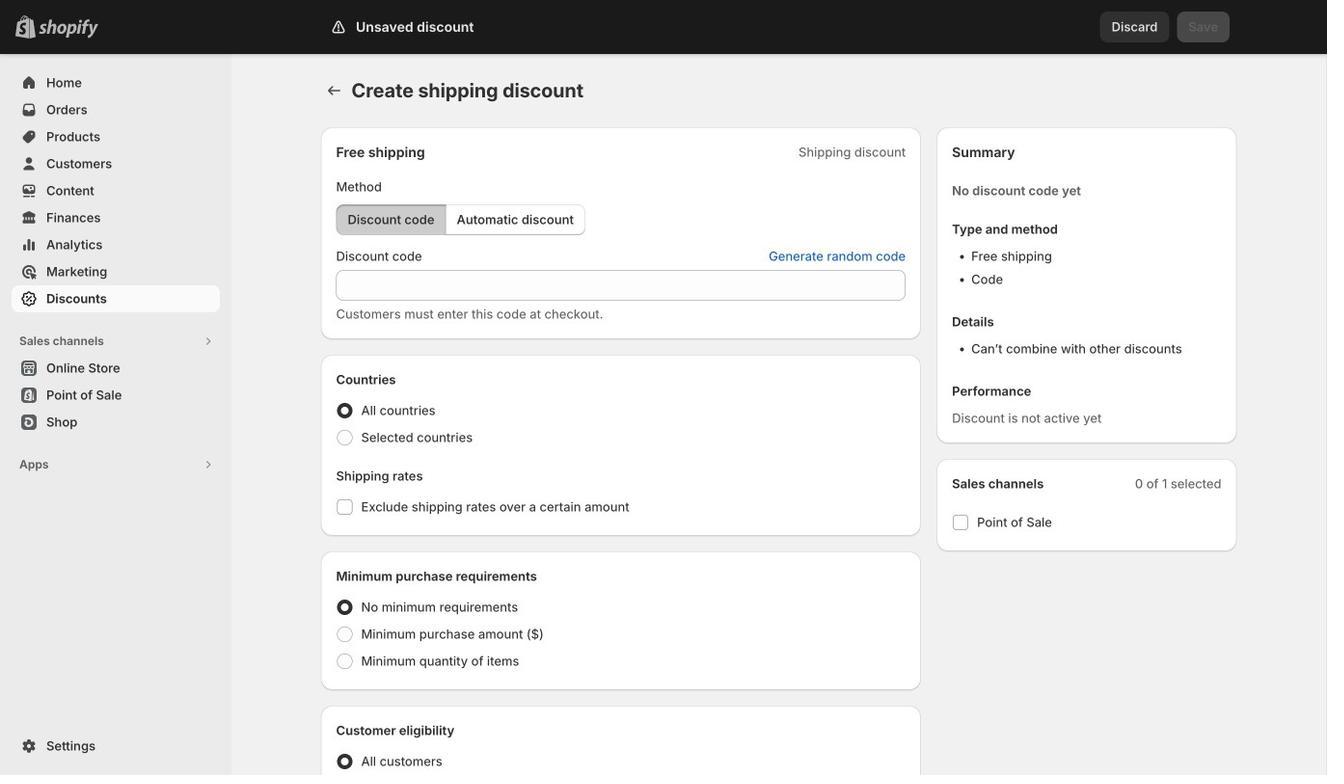 Task type: locate. For each thing, give the bounding box(es) containing it.
None text field
[[336, 270, 906, 301]]

shopify image
[[39, 19, 98, 38]]



Task type: vqa. For each thing, say whether or not it's contained in the screenshot.
text box
yes



